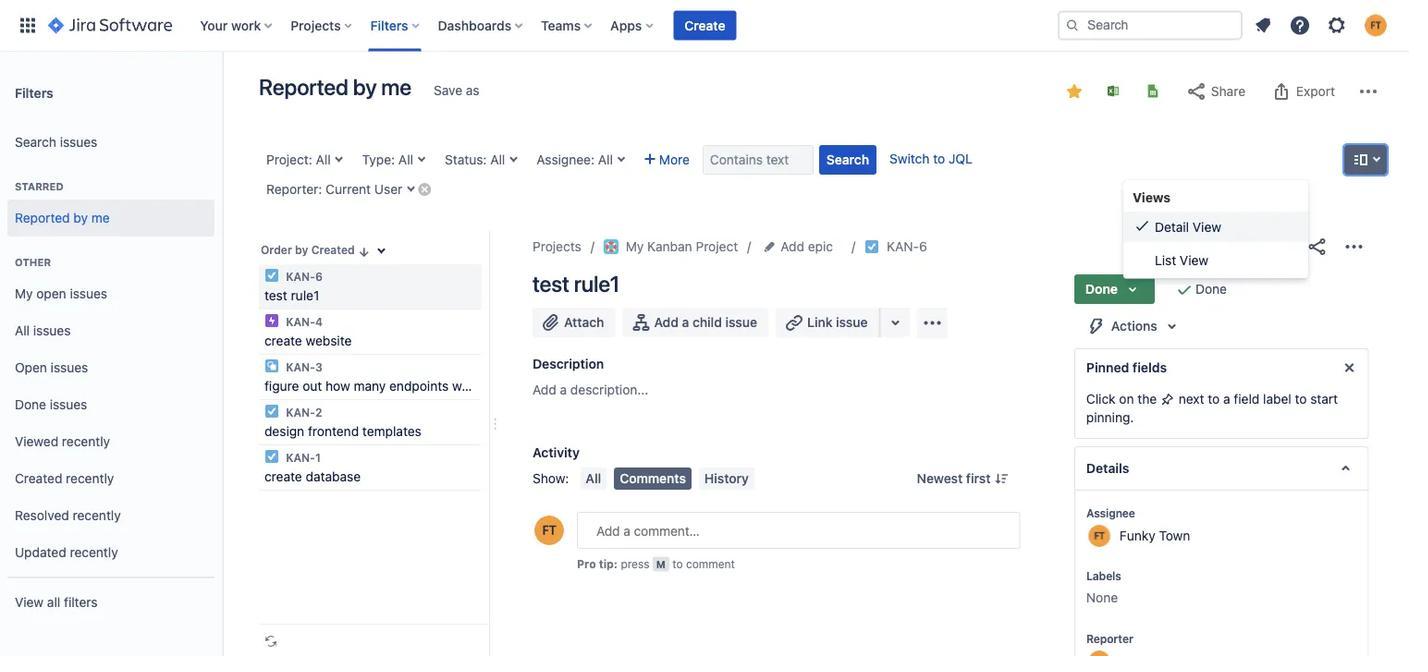 Task type: describe. For each thing, give the bounding box(es) containing it.
comments button
[[614, 468, 692, 490]]

as
[[466, 83, 480, 98]]

reporter: current user
[[266, 182, 403, 197]]

create for create website
[[265, 334, 302, 349]]

view all filters
[[15, 595, 98, 611]]

profile image of funky town image
[[535, 516, 564, 546]]

project: all
[[266, 152, 331, 167]]

on
[[1119, 392, 1134, 407]]

newest first image
[[995, 472, 1010, 487]]

export button
[[1262, 77, 1345, 106]]

2 horizontal spatial done
[[1196, 282, 1227, 297]]

help image
[[1290, 14, 1312, 37]]

user
[[375, 182, 403, 197]]

all
[[47, 595, 60, 611]]

more
[[660, 152, 690, 167]]

actions
[[1111, 319, 1157, 334]]

search for search
[[827, 152, 870, 167]]

assignee pin to top image
[[1139, 506, 1154, 521]]

done inside dropdown button
[[1086, 282, 1118, 297]]

projects for "projects" link
[[533, 239, 582, 254]]

starred group
[[7, 161, 215, 242]]

2 horizontal spatial by
[[353, 74, 377, 100]]

kan-1
[[283, 451, 321, 464]]

history button
[[699, 468, 755, 490]]

pinned fields
[[1086, 360, 1167, 376]]

settings image
[[1327, 14, 1349, 37]]

save
[[434, 83, 463, 98]]

done inside other group
[[15, 397, 46, 413]]

list view
[[1155, 252, 1209, 268]]

type: all
[[362, 152, 414, 167]]

pro tip: press m to comment
[[577, 558, 735, 571]]

starred
[[15, 181, 64, 193]]

description...
[[571, 383, 649, 398]]

views option group
[[1124, 212, 1309, 275]]

recently for created recently
[[66, 471, 114, 487]]

database
[[306, 469, 361, 485]]

Add a comment… field
[[577, 513, 1021, 550]]

viewed
[[15, 434, 58, 450]]

0 vertical spatial kan-6
[[887, 239, 928, 254]]

comment
[[686, 558, 735, 571]]

actions button
[[1074, 312, 1194, 341]]

share
[[1212, 84, 1246, 99]]

open in microsoft excel image
[[1106, 84, 1121, 99]]

projects for projects dropdown button
[[291, 18, 341, 33]]

kan-6 link
[[887, 236, 928, 258]]

more button
[[637, 145, 697, 175]]

add app image
[[922, 312, 944, 334]]

view inside "link"
[[15, 595, 44, 611]]

all for assignee: all
[[598, 152, 613, 167]]

my open issues
[[15, 286, 107, 302]]

my kanban project link
[[604, 236, 738, 258]]

templates
[[363, 424, 422, 439]]

the
[[1138, 392, 1157, 407]]

pinned
[[1086, 360, 1129, 376]]

kan- for website
[[286, 315, 315, 328]]

1 horizontal spatial 6
[[920, 239, 928, 254]]

0 horizontal spatial rule1
[[291, 288, 319, 303]]

my open issues link
[[7, 276, 215, 313]]

order
[[261, 244, 292, 257]]

detail
[[1155, 219, 1190, 234]]

details element
[[1074, 447, 1369, 491]]

issues inside my open issues link
[[70, 286, 107, 302]]

switch to jql link
[[890, 151, 973, 167]]

save as
[[434, 83, 480, 98]]

share image
[[1306, 236, 1328, 258]]

order by created
[[261, 244, 355, 257]]

Search field
[[1058, 11, 1243, 40]]

out
[[303, 379, 322, 394]]

next to a field label to start pinning.
[[1086, 392, 1338, 426]]

history
[[705, 471, 749, 487]]

list
[[1155, 252, 1177, 268]]

open issues link
[[7, 350, 215, 387]]

apps
[[611, 18, 642, 33]]

assignee
[[1086, 507, 1135, 520]]

4
[[315, 315, 323, 328]]

menu bar containing all
[[577, 468, 758, 490]]

issues for done issues
[[50, 397, 87, 413]]

updated
[[15, 545, 66, 561]]

reported by me link
[[7, 200, 215, 237]]

all for status: all
[[490, 152, 505, 167]]

link web pages and more image
[[885, 312, 907, 334]]

banner containing your work
[[0, 0, 1410, 52]]

all for type: all
[[399, 152, 414, 167]]

search image
[[1066, 18, 1081, 33]]

apps button
[[605, 11, 661, 40]]

reporter:
[[266, 182, 322, 197]]

kan- inside kan-6 link
[[887, 239, 920, 254]]

newest
[[917, 471, 963, 487]]

assignee:
[[537, 152, 595, 167]]

1 vertical spatial filters
[[15, 85, 53, 100]]

issue inside add a child issue button
[[726, 315, 758, 330]]

reporter pin to top image
[[1137, 632, 1152, 647]]

1 horizontal spatial test
[[533, 271, 570, 297]]

view for detail view
[[1193, 219, 1222, 234]]

kan-3
[[283, 361, 323, 374]]

me inside starred group
[[91, 211, 110, 226]]

List View radio
[[1124, 246, 1309, 275]]

all issues link
[[7, 313, 215, 350]]

small image for list view
[[1135, 252, 1150, 267]]

kanban
[[648, 239, 693, 254]]

to right m
[[673, 558, 683, 571]]

recently for updated recently
[[70, 545, 118, 561]]

remove criteria image
[[417, 182, 432, 197]]

to left jql at top right
[[934, 151, 946, 167]]

small image for detail view
[[1135, 219, 1150, 234]]

recently for resolved recently
[[73, 508, 121, 524]]

done issues
[[15, 397, 87, 413]]

work
[[231, 18, 261, 33]]

label
[[1263, 392, 1292, 407]]

activity
[[533, 445, 580, 461]]

status: all
[[445, 152, 505, 167]]

teams
[[541, 18, 581, 33]]

all for project: all
[[316, 152, 331, 167]]

all inside other group
[[15, 323, 30, 339]]

2
[[315, 406, 322, 419]]

my kanban project image
[[604, 240, 619, 254]]

resolved
[[15, 508, 69, 524]]

newest first button
[[906, 468, 1021, 490]]

a for child
[[682, 315, 690, 330]]

open
[[15, 360, 47, 376]]

reporter
[[1086, 633, 1133, 646]]

to right "next"
[[1208, 392, 1220, 407]]

create
[[685, 18, 726, 33]]

primary element
[[11, 0, 1058, 51]]

frontend
[[308, 424, 359, 439]]

created inside other group
[[15, 471, 62, 487]]

search for search issues
[[15, 135, 56, 150]]

endpoints
[[390, 379, 449, 394]]

attach button
[[533, 308, 616, 338]]

first
[[967, 471, 991, 487]]

click on the
[[1086, 392, 1161, 407]]

task image for design frontend templates
[[265, 404, 279, 419]]

a inside next to a field label to start pinning.
[[1223, 392, 1230, 407]]

done button
[[1074, 275, 1155, 304]]

project:
[[266, 152, 312, 167]]



Task type: locate. For each thing, give the bounding box(es) containing it.
my
[[626, 239, 644, 254], [15, 286, 33, 302]]

search up starred
[[15, 135, 56, 150]]

test rule1 up attach button
[[533, 271, 620, 297]]

filters button
[[365, 11, 427, 40]]

view inside radio
[[1180, 252, 1209, 268]]

subtask image
[[265, 359, 279, 374]]

recently
[[62, 434, 110, 450], [66, 471, 114, 487], [73, 508, 121, 524], [70, 545, 118, 561]]

all right the type: at top left
[[399, 152, 414, 167]]

6 down order by created link
[[315, 270, 323, 283]]

2 vertical spatial view
[[15, 595, 44, 611]]

issues inside done issues link
[[50, 397, 87, 413]]

other
[[15, 257, 51, 269]]

issues inside all issues link
[[33, 323, 71, 339]]

small image
[[1135, 219, 1150, 234], [357, 245, 372, 259], [1135, 252, 1150, 267]]

view up list view radio
[[1193, 219, 1222, 234]]

add
[[781, 239, 805, 254], [655, 315, 679, 330], [533, 383, 557, 398]]

add left child
[[655, 315, 679, 330]]

issue right child
[[726, 315, 758, 330]]

to left start
[[1295, 392, 1307, 407]]

filters
[[64, 595, 98, 611]]

issues right "open"
[[70, 286, 107, 302]]

filters up search issues
[[15, 85, 53, 100]]

epic image
[[265, 314, 279, 328]]

by for reported by me link
[[73, 211, 88, 226]]

epic
[[808, 239, 834, 254]]

all right show:
[[586, 471, 602, 487]]

add for add epic
[[781, 239, 805, 254]]

projects left my kanban project icon in the top left of the page
[[533, 239, 582, 254]]

kan-2
[[283, 406, 322, 419]]

me down "search issues" link in the left of the page
[[91, 211, 110, 226]]

small image
[[1068, 84, 1082, 99]]

resolved recently
[[15, 508, 121, 524]]

current
[[326, 182, 371, 197]]

Search issues using keywords text field
[[703, 145, 814, 175]]

labels pin to top image
[[1125, 569, 1140, 584]]

done image
[[1174, 278, 1196, 301]]

small image right order by created
[[357, 245, 372, 259]]

task image up "design"
[[265, 404, 279, 419]]

issues right open
[[51, 360, 88, 376]]

add inside popup button
[[781, 239, 805, 254]]

add down description
[[533, 383, 557, 398]]

me left save
[[381, 74, 412, 100]]

design frontend templates
[[265, 424, 422, 439]]

fields
[[1133, 360, 1167, 376]]

kan- for frontend
[[286, 406, 315, 419]]

kan-6 up link web pages and more image at right
[[887, 239, 928, 254]]

0 horizontal spatial kan-6
[[283, 270, 323, 283]]

create down task icon
[[265, 469, 302, 485]]

order by created link
[[259, 239, 373, 261]]

pinning.
[[1086, 410, 1134, 426]]

filters
[[371, 18, 409, 33], [15, 85, 53, 100]]

issue
[[726, 315, 758, 330], [836, 315, 868, 330]]

filters inside filters popup button
[[371, 18, 409, 33]]

my for my kanban project
[[626, 239, 644, 254]]

created right the order at the top left of page
[[311, 244, 355, 257]]

view left all
[[15, 595, 44, 611]]

dashboards button
[[433, 11, 530, 40]]

recently down resolved recently link
[[70, 545, 118, 561]]

1 vertical spatial my
[[15, 286, 33, 302]]

0 horizontal spatial done
[[15, 397, 46, 413]]

2 create from the top
[[265, 469, 302, 485]]

my inside other group
[[15, 286, 33, 302]]

0 horizontal spatial search
[[15, 135, 56, 150]]

rule1 down my kanban project icon in the top left of the page
[[574, 271, 620, 297]]

reported inside starred group
[[15, 211, 70, 226]]

0 horizontal spatial me
[[91, 211, 110, 226]]

1 vertical spatial add
[[655, 315, 679, 330]]

0 vertical spatial view
[[1193, 219, 1222, 234]]

filters right projects dropdown button
[[371, 18, 409, 33]]

updated recently
[[15, 545, 118, 561]]

2 horizontal spatial add
[[781, 239, 805, 254]]

test rule1
[[533, 271, 620, 297], [265, 288, 319, 303]]

recently down created recently link
[[73, 508, 121, 524]]

0 vertical spatial 6
[[920, 239, 928, 254]]

issues up starred
[[60, 135, 97, 150]]

issues inside open issues link
[[51, 360, 88, 376]]

0 vertical spatial by
[[353, 74, 377, 100]]

issues up viewed recently
[[50, 397, 87, 413]]

tip:
[[599, 558, 618, 571]]

by right the order at the top left of page
[[295, 244, 308, 257]]

my right my kanban project icon in the top left of the page
[[626, 239, 644, 254]]

done issues link
[[7, 387, 215, 424]]

create database
[[265, 469, 361, 485]]

Detail View radio
[[1124, 212, 1309, 242]]

task image
[[865, 240, 880, 254], [265, 268, 279, 283], [265, 404, 279, 419]]

by up my open issues
[[73, 211, 88, 226]]

view for list view
[[1180, 252, 1209, 268]]

1 horizontal spatial projects
[[533, 239, 582, 254]]

6 up add app image
[[920, 239, 928, 254]]

add for add a child issue
[[655, 315, 679, 330]]

1 vertical spatial me
[[91, 211, 110, 226]]

1 vertical spatial view
[[1180, 252, 1209, 268]]

by for order by created link
[[295, 244, 308, 257]]

reported down starred
[[15, 211, 70, 226]]

reported down projects dropdown button
[[259, 74, 349, 100]]

1 horizontal spatial me
[[381, 74, 412, 100]]

figure
[[265, 379, 299, 394]]

all inside button
[[586, 471, 602, 487]]

create for create database
[[265, 469, 302, 485]]

town
[[1159, 528, 1191, 544]]

reported by me down starred
[[15, 211, 110, 226]]

kan-4
[[283, 315, 323, 328]]

1 vertical spatial create
[[265, 469, 302, 485]]

1 vertical spatial reported
[[15, 211, 70, 226]]

created down viewed
[[15, 471, 62, 487]]

detail view
[[1155, 219, 1222, 234]]

issue right 'link'
[[836, 315, 868, 330]]

funky
[[1120, 528, 1156, 544]]

0 horizontal spatial test rule1
[[265, 288, 319, 303]]

small image inside list view link
[[1135, 252, 1150, 267]]

create button
[[674, 11, 737, 40]]

reported by me inside starred group
[[15, 211, 110, 226]]

projects link
[[533, 236, 582, 258]]

viewed recently
[[15, 434, 110, 450]]

issues
[[60, 135, 97, 150], [70, 286, 107, 302], [33, 323, 71, 339], [51, 360, 88, 376], [50, 397, 87, 413]]

1 horizontal spatial rule1
[[574, 271, 620, 297]]

recently down viewed recently link
[[66, 471, 114, 487]]

many
[[354, 379, 386, 394]]

appswitcher icon image
[[17, 14, 39, 37]]

issue inside link issue button
[[836, 315, 868, 330]]

viewed recently link
[[7, 424, 215, 461]]

status:
[[445, 152, 487, 167]]

kan- for database
[[286, 451, 315, 464]]

small image inside order by created link
[[357, 245, 372, 259]]

design
[[265, 424, 305, 439]]

task image left kan-6 link
[[865, 240, 880, 254]]

1 horizontal spatial done
[[1086, 282, 1118, 297]]

copy link to issue image
[[924, 239, 939, 253]]

newest first
[[917, 471, 991, 487]]

sidebar navigation image
[[202, 74, 242, 111]]

search button
[[820, 145, 877, 175]]

updated recently link
[[7, 535, 215, 572]]

all right status:
[[490, 152, 505, 167]]

done down open
[[15, 397, 46, 413]]

actions image
[[1343, 236, 1365, 258]]

add epic
[[781, 239, 834, 254]]

1 horizontal spatial created
[[311, 244, 355, 257]]

1 horizontal spatial add
[[655, 315, 679, 330]]

1 horizontal spatial search
[[827, 152, 870, 167]]

2 issue from the left
[[836, 315, 868, 330]]

0 horizontal spatial my
[[15, 286, 33, 302]]

0 horizontal spatial reported by me
[[15, 211, 110, 226]]

kan- up "design"
[[286, 406, 315, 419]]

recently for viewed recently
[[62, 434, 110, 450]]

issues for search issues
[[60, 135, 97, 150]]

1 vertical spatial search
[[827, 152, 870, 167]]

1 vertical spatial created
[[15, 471, 62, 487]]

add a child issue button
[[623, 308, 769, 338]]

a for description...
[[560, 383, 567, 398]]

test down "projects" link
[[533, 271, 570, 297]]

kan- up out on the left of page
[[286, 361, 315, 374]]

a down description
[[560, 383, 567, 398]]

all up the reporter: current user
[[316, 152, 331, 167]]

1 vertical spatial by
[[73, 211, 88, 226]]

done up actions on the right of the page
[[1086, 282, 1118, 297]]

next
[[1179, 392, 1204, 407]]

2 horizontal spatial a
[[1223, 392, 1230, 407]]

0 horizontal spatial projects
[[291, 18, 341, 33]]

all right assignee:
[[598, 152, 613, 167]]

field
[[1234, 392, 1260, 407]]

0 vertical spatial create
[[265, 334, 302, 349]]

attach
[[564, 315, 605, 330]]

0 vertical spatial reported
[[259, 74, 349, 100]]

0 vertical spatial created
[[311, 244, 355, 257]]

by
[[353, 74, 377, 100], [73, 211, 88, 226], [295, 244, 308, 257]]

1 horizontal spatial issue
[[836, 315, 868, 330]]

search inside button
[[827, 152, 870, 167]]

add a child issue
[[655, 315, 758, 330]]

1 horizontal spatial filters
[[371, 18, 409, 33]]

other group
[[7, 237, 215, 577]]

your work button
[[195, 11, 280, 40]]

0 horizontal spatial 6
[[315, 270, 323, 283]]

assignee: all
[[537, 152, 613, 167]]

all up open
[[15, 323, 30, 339]]

kan- for out
[[286, 361, 315, 374]]

view right list
[[1180, 252, 1209, 268]]

2 vertical spatial task image
[[265, 404, 279, 419]]

jira software image
[[48, 14, 172, 37], [48, 14, 172, 37]]

website
[[306, 334, 352, 349]]

view
[[1193, 219, 1222, 234], [1180, 252, 1209, 268], [15, 595, 44, 611]]

issues for open issues
[[51, 360, 88, 376]]

0 horizontal spatial test
[[265, 288, 287, 303]]

add for add a description...
[[533, 383, 557, 398]]

search issues link
[[7, 124, 215, 161]]

kan- for rule1
[[286, 270, 315, 283]]

0 vertical spatial filters
[[371, 18, 409, 33]]

a left 'field'
[[1223, 392, 1230, 407]]

0 horizontal spatial add
[[533, 383, 557, 398]]

created recently
[[15, 471, 114, 487]]

a left child
[[682, 315, 690, 330]]

switch
[[890, 151, 930, 167]]

1 vertical spatial reported by me
[[15, 211, 110, 226]]

pro
[[577, 558, 596, 571]]

recently up created recently
[[62, 434, 110, 450]]

0 vertical spatial search
[[15, 135, 56, 150]]

create down epic image on the left of the page
[[265, 334, 302, 349]]

projects right work
[[291, 18, 341, 33]]

hide message image
[[1339, 357, 1361, 379]]

1 vertical spatial projects
[[533, 239, 582, 254]]

all issues
[[15, 323, 71, 339]]

figure out how many endpoints we need
[[265, 379, 503, 394]]

projects inside dropdown button
[[291, 18, 341, 33]]

kan- left copy link to issue icon
[[887, 239, 920, 254]]

task image for test rule1
[[265, 268, 279, 283]]

issues for all issues
[[33, 323, 71, 339]]

0 horizontal spatial filters
[[15, 85, 53, 100]]

add left epic
[[781, 239, 805, 254]]

view inside 'link'
[[1193, 219, 1222, 234]]

create website
[[265, 334, 352, 349]]

6
[[920, 239, 928, 254], [315, 270, 323, 283]]

2 vertical spatial by
[[295, 244, 308, 257]]

create
[[265, 334, 302, 349], [265, 469, 302, 485]]

issues up open issues
[[33, 323, 71, 339]]

0 vertical spatial task image
[[865, 240, 880, 254]]

kan- down order by created
[[286, 270, 315, 283]]

reported by me down projects dropdown button
[[259, 74, 412, 100]]

notifications image
[[1253, 14, 1275, 37]]

0 horizontal spatial reported
[[15, 211, 70, 226]]

0 vertical spatial add
[[781, 239, 805, 254]]

banner
[[0, 0, 1410, 52]]

link issue
[[808, 315, 868, 330]]

small image inside detail view 'link'
[[1135, 219, 1150, 234]]

kan- up the create website
[[286, 315, 315, 328]]

issues inside "search issues" link
[[60, 135, 97, 150]]

by down filters popup button
[[353, 74, 377, 100]]

done
[[1086, 282, 1118, 297], [1196, 282, 1227, 297], [15, 397, 46, 413]]

small image left detail
[[1135, 219, 1150, 234]]

my kanban project
[[626, 239, 738, 254]]

a inside button
[[682, 315, 690, 330]]

my for my open issues
[[15, 286, 33, 302]]

open
[[36, 286, 66, 302]]

link issue button
[[776, 308, 881, 338]]

my left "open"
[[15, 286, 33, 302]]

open in google sheets image
[[1146, 84, 1161, 99]]

list view link
[[1124, 246, 1309, 275]]

0 horizontal spatial created
[[15, 471, 62, 487]]

small image left list
[[1135, 252, 1150, 267]]

menu bar
[[577, 468, 758, 490]]

0 vertical spatial me
[[381, 74, 412, 100]]

reported
[[259, 74, 349, 100], [15, 211, 70, 226]]

dashboards
[[438, 18, 512, 33]]

open issues
[[15, 360, 88, 376]]

1 horizontal spatial a
[[682, 315, 690, 330]]

0 horizontal spatial issue
[[726, 315, 758, 330]]

1 horizontal spatial reported by me
[[259, 74, 412, 100]]

1 issue from the left
[[726, 315, 758, 330]]

your profile and settings image
[[1365, 14, 1388, 37]]

kan-6 down order by created
[[283, 270, 323, 283]]

1 create from the top
[[265, 334, 302, 349]]

to
[[934, 151, 946, 167], [1208, 392, 1220, 407], [1295, 392, 1307, 407], [673, 558, 683, 571]]

kan-
[[887, 239, 920, 254], [286, 270, 315, 283], [286, 315, 315, 328], [286, 361, 315, 374], [286, 406, 315, 419], [286, 451, 315, 464]]

0 horizontal spatial a
[[560, 383, 567, 398]]

export
[[1297, 84, 1336, 99]]

0 vertical spatial my
[[626, 239, 644, 254]]

3
[[315, 361, 323, 374]]

test rule1 up kan-4
[[265, 288, 319, 303]]

1 vertical spatial task image
[[265, 268, 279, 283]]

0 horizontal spatial by
[[73, 211, 88, 226]]

1 vertical spatial kan-6
[[283, 270, 323, 283]]

1 vertical spatial 6
[[315, 270, 323, 283]]

switch to jql
[[890, 151, 973, 167]]

projects button
[[285, 11, 360, 40]]

detail view link
[[1124, 212, 1309, 242]]

search left switch
[[827, 152, 870, 167]]

kan- up create database
[[286, 451, 315, 464]]

0 vertical spatial reported by me
[[259, 74, 412, 100]]

1 horizontal spatial test rule1
[[533, 271, 620, 297]]

task image down the order at the top left of page
[[265, 268, 279, 283]]

0 vertical spatial projects
[[291, 18, 341, 33]]

add a description...
[[533, 383, 649, 398]]

2 vertical spatial add
[[533, 383, 557, 398]]

test up epic image on the left of the page
[[265, 288, 287, 303]]

done down list view link
[[1196, 282, 1227, 297]]

1 horizontal spatial my
[[626, 239, 644, 254]]

1 horizontal spatial kan-6
[[887, 239, 928, 254]]

rule1 up kan-4
[[291, 288, 319, 303]]

task image
[[265, 450, 279, 464]]

1 horizontal spatial by
[[295, 244, 308, 257]]

by inside starred group
[[73, 211, 88, 226]]

add inside button
[[655, 315, 679, 330]]

type:
[[362, 152, 395, 167]]

1 horizontal spatial reported
[[259, 74, 349, 100]]



Task type: vqa. For each thing, say whether or not it's contained in the screenshot.


